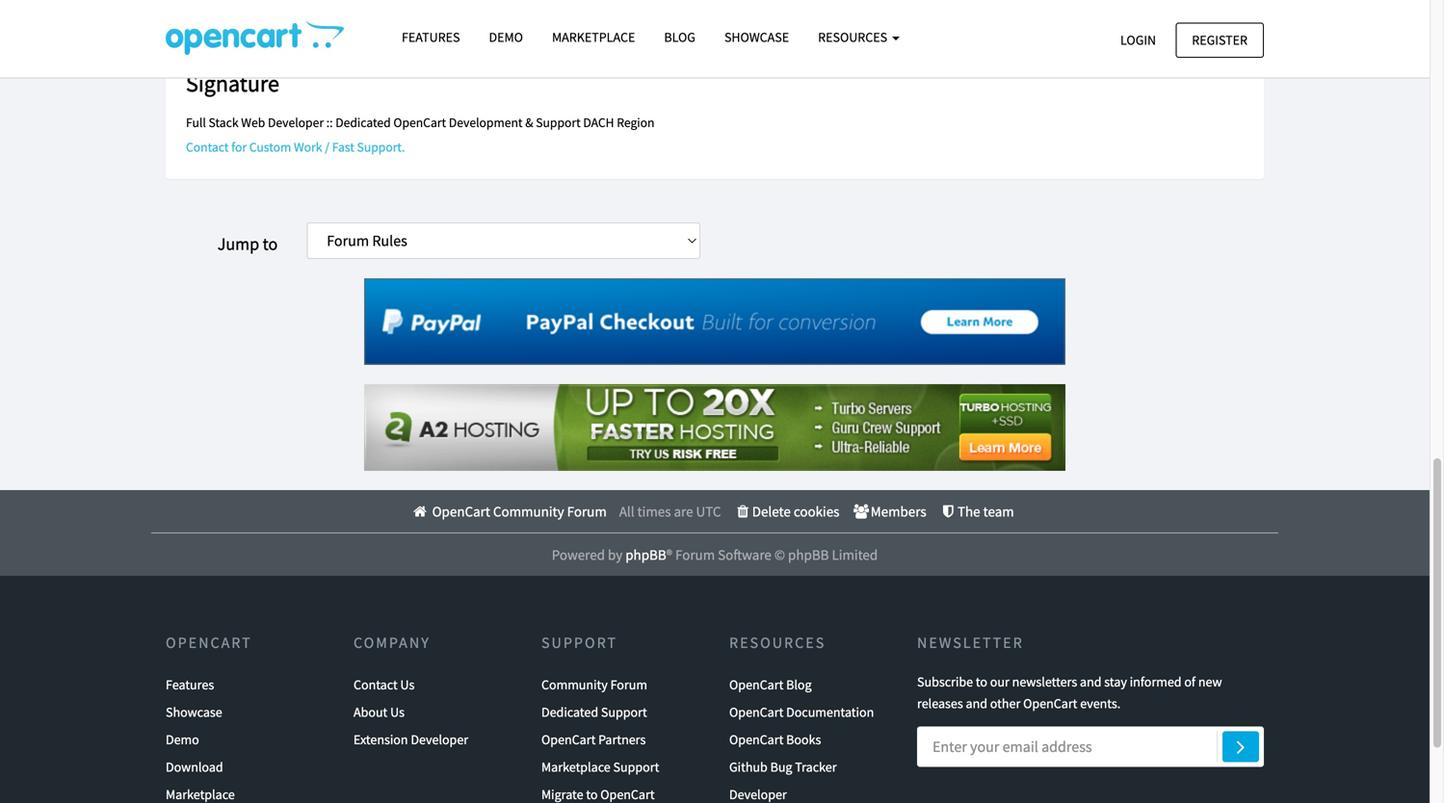 Task type: describe. For each thing, give the bounding box(es) containing it.
group image
[[852, 504, 871, 519]]

new
[[1198, 674, 1222, 691]]

about us
[[354, 704, 405, 721]]

other
[[990, 695, 1020, 712]]

opencart community forum
[[429, 502, 607, 521]]

dach
[[583, 114, 614, 130]]

community forum link
[[541, 672, 647, 699]]

register
[[1192, 31, 1247, 49]]

0 horizontal spatial marketplace link
[[166, 781, 235, 803]]

books
[[786, 731, 821, 748]]

contact for custom work / fast support. link
[[186, 139, 405, 155]]

angle right image
[[1237, 735, 1245, 759]]

opencart documentation
[[729, 704, 874, 721]]

a2 hosting image
[[364, 384, 1065, 471]]

blog inside opencart blog link
[[786, 676, 812, 694]]

developer link
[[729, 781, 787, 803]]

delete cookies
[[752, 502, 839, 521]]

support.
[[357, 139, 405, 155]]

contact inside full stack web developer :: dedicated opencart development & support dach region contact for custom work / fast support.
[[186, 139, 229, 155]]

support inside "dedicated support" link
[[601, 704, 647, 721]]

opencart partners
[[541, 731, 646, 748]]

features for showcase
[[166, 676, 214, 694]]

tracker
[[795, 758, 837, 776]]

1 vertical spatial dedicated
[[541, 704, 598, 721]]

delete
[[752, 502, 791, 521]]

region
[[617, 114, 655, 130]]

newsletters
[[1012, 674, 1077, 691]]

menu bar containing opencart community forum
[[161, 490, 1264, 533]]

blog link
[[650, 20, 710, 54]]

newsletter
[[917, 633, 1024, 653]]

us for contact us
[[400, 676, 415, 694]]

features link for showcase
[[166, 672, 214, 699]]

1 horizontal spatial marketplace link
[[537, 20, 650, 54]]

2 horizontal spatial forum
[[675, 546, 715, 564]]

1 vertical spatial community
[[541, 676, 608, 694]]

full
[[186, 114, 206, 130]]

extension developer link
[[354, 726, 468, 754]]

marketplace support link
[[541, 754, 659, 781]]

community inside menu bar
[[493, 502, 564, 521]]

github bug tracker
[[729, 758, 837, 776]]

download
[[166, 758, 223, 776]]

login link
[[1104, 23, 1172, 58]]

cookies
[[794, 502, 839, 521]]

stack
[[209, 114, 239, 130]]

©
[[774, 546, 785, 564]]

Enter your email address text field
[[917, 727, 1264, 767]]

opencart community forum link
[[411, 502, 607, 521]]

software
[[718, 546, 771, 564]]

opencart blog link
[[729, 672, 812, 699]]

releases
[[917, 695, 963, 712]]

forum inside menu bar
[[567, 502, 607, 521]]

informed
[[1130, 674, 1182, 691]]

the team link
[[939, 502, 1014, 521]]

full stack web developer :: dedicated opencart development & support dach region contact for custom work / fast support.
[[186, 114, 655, 155]]

are
[[674, 502, 693, 521]]

members link
[[852, 502, 926, 521]]

work
[[294, 139, 322, 155]]

opencart documentation link
[[729, 699, 874, 726]]

development
[[449, 114, 523, 130]]

subscribe to our newsletters and stay informed of new releases and other opencart events.
[[917, 674, 1222, 712]]

demo for the bottom the demo link
[[166, 731, 199, 748]]

the team
[[957, 502, 1014, 521]]

1 vertical spatial marketplace
[[541, 758, 610, 776]]

1 phpbb from the left
[[625, 546, 666, 564]]

about
[[354, 704, 388, 721]]

login
[[1120, 31, 1156, 49]]

signature
[[186, 69, 279, 98]]

showcase for leftmost the showcase link
[[166, 704, 222, 721]]

migrate to opencart link
[[541, 781, 655, 803]]

github
[[729, 758, 768, 776]]

features for demo
[[402, 28, 460, 46]]

1 horizontal spatial showcase link
[[710, 20, 804, 54]]

opencart inside full stack web developer :: dedicated opencart development & support dach region contact for custom work / fast support.
[[393, 114, 446, 130]]

download link
[[166, 754, 223, 781]]

0 horizontal spatial and
[[966, 695, 987, 712]]

support inside full stack web developer :: dedicated opencart development & support dach region contact for custom work / fast support.
[[536, 114, 581, 130]]

0 vertical spatial and
[[1080, 674, 1102, 691]]

powered
[[552, 546, 605, 564]]

0 vertical spatial marketplace
[[552, 28, 635, 46]]

custom
[[249, 139, 291, 155]]

limited
[[832, 546, 878, 564]]

dedicated support link
[[541, 699, 647, 726]]

jump to
[[217, 233, 278, 255]]

all times are utc
[[619, 502, 721, 521]]

dedicated inside full stack web developer :: dedicated opencart development & support dach region contact for custom work / fast support.
[[335, 114, 391, 130]]

opencart for opencart
[[166, 633, 252, 653]]

members
[[871, 502, 926, 521]]

home image
[[411, 504, 429, 519]]

stay
[[1104, 674, 1127, 691]]

2 phpbb from the left
[[788, 546, 829, 564]]



Task type: locate. For each thing, give the bounding box(es) containing it.
us right about
[[390, 704, 405, 721]]

demo
[[489, 28, 523, 46], [166, 731, 199, 748]]

2 horizontal spatial to
[[976, 674, 987, 691]]

opencart partners link
[[541, 726, 646, 754]]

0 vertical spatial showcase link
[[710, 20, 804, 54]]

powered by phpbb ® forum software © phpbb limited
[[552, 546, 878, 564]]

events.
[[1080, 695, 1121, 712]]

2 vertical spatial to
[[586, 786, 598, 803]]

forum up the dedicated support on the left bottom
[[610, 676, 647, 694]]

forum left all
[[567, 502, 607, 521]]

support down partners
[[613, 758, 659, 776]]

0 vertical spatial features
[[402, 28, 460, 46]]

company
[[354, 633, 430, 653]]

support up community forum
[[541, 633, 618, 653]]

support
[[536, 114, 581, 130], [541, 633, 618, 653], [601, 704, 647, 721], [613, 758, 659, 776]]

1 vertical spatial forum
[[675, 546, 715, 564]]

®
[[666, 546, 672, 564]]

1 horizontal spatial and
[[1080, 674, 1102, 691]]

partners
[[598, 731, 646, 748]]

1 vertical spatial to
[[976, 674, 987, 691]]

bug
[[770, 758, 792, 776]]

dedicated up support.
[[335, 114, 391, 130]]

utc
[[696, 502, 721, 521]]

0 vertical spatial resources
[[818, 28, 890, 46]]

to
[[263, 233, 278, 255], [976, 674, 987, 691], [586, 786, 598, 803]]

phpbb right ©
[[788, 546, 829, 564]]

1 horizontal spatial forum
[[610, 676, 647, 694]]

&
[[525, 114, 533, 130]]

us for about us
[[390, 704, 405, 721]]

resources link
[[804, 20, 914, 54]]

developer inside full stack web developer :: dedicated opencart development & support dach region contact for custom work / fast support.
[[268, 114, 324, 130]]

developer down the github
[[729, 786, 787, 803]]

1 vertical spatial and
[[966, 695, 987, 712]]

resources
[[818, 28, 890, 46], [729, 633, 826, 653]]

features link
[[387, 20, 474, 54], [166, 672, 214, 699]]

1 vertical spatial contact
[[354, 676, 398, 694]]

footer containing opencart community forum
[[0, 490, 1430, 576]]

shield image
[[939, 504, 957, 519]]

opencart
[[393, 114, 446, 130], [432, 502, 490, 521], [166, 633, 252, 653], [729, 676, 783, 694], [1023, 695, 1077, 712], [729, 704, 783, 721], [541, 731, 596, 748], [729, 731, 783, 748], [600, 786, 655, 803]]

1 vertical spatial us
[[390, 704, 405, 721]]

demo for the demo link to the right
[[489, 28, 523, 46]]

1 horizontal spatial demo
[[489, 28, 523, 46]]

web
[[241, 114, 265, 130]]

forum right the ®
[[675, 546, 715, 564]]

0 horizontal spatial contact
[[186, 139, 229, 155]]

migrate
[[541, 786, 583, 803]]

opencart for opencart community forum
[[432, 502, 490, 521]]

the
[[957, 502, 980, 521]]

developer inside "link"
[[411, 731, 468, 748]]

0 vertical spatial marketplace link
[[537, 20, 650, 54]]

0 vertical spatial forum
[[567, 502, 607, 521]]

delete cookies link
[[734, 502, 839, 521]]

demo link up download
[[166, 726, 199, 754]]

1 horizontal spatial blog
[[786, 676, 812, 694]]

phpbb link
[[625, 546, 666, 564]]

support right &
[[536, 114, 581, 130]]

dedicated
[[335, 114, 391, 130], [541, 704, 598, 721]]

1 vertical spatial blog
[[786, 676, 812, 694]]

to for migrate
[[586, 786, 598, 803]]

phpbb right by at the left of the page
[[625, 546, 666, 564]]

0 horizontal spatial demo
[[166, 731, 199, 748]]

for
[[231, 139, 247, 155]]

features link for demo
[[387, 20, 474, 54]]

jump
[[217, 233, 259, 255]]

fast
[[332, 139, 354, 155]]

2 horizontal spatial developer
[[729, 786, 787, 803]]

our
[[990, 674, 1009, 691]]

1 vertical spatial showcase link
[[166, 699, 222, 726]]

opencart books link
[[729, 726, 821, 754]]

and
[[1080, 674, 1102, 691], [966, 695, 987, 712]]

1 vertical spatial resources
[[729, 633, 826, 653]]

demo link up 'development'
[[474, 20, 537, 54]]

us
[[400, 676, 415, 694], [390, 704, 405, 721]]

of
[[1184, 674, 1195, 691]]

0 vertical spatial community
[[493, 502, 564, 521]]

demo up download
[[166, 731, 199, 748]]

0 horizontal spatial dedicated
[[335, 114, 391, 130]]

0 vertical spatial dedicated
[[335, 114, 391, 130]]

marketplace link down download
[[166, 781, 235, 803]]

showcase right blog link
[[724, 28, 789, 46]]

0 horizontal spatial features
[[166, 676, 214, 694]]

migrate to opencart
[[541, 786, 655, 803]]

documentation
[[786, 704, 874, 721]]

contact us link
[[354, 672, 415, 699]]

0 horizontal spatial phpbb
[[625, 546, 666, 564]]

developer up contact for custom work / fast support. link
[[268, 114, 324, 130]]

opencart for opencart documentation
[[729, 704, 783, 721]]

1 horizontal spatial contact
[[354, 676, 398, 694]]

0 horizontal spatial developer
[[268, 114, 324, 130]]

blog inside blog link
[[664, 28, 695, 46]]

0 horizontal spatial showcase link
[[166, 699, 222, 726]]

0 horizontal spatial forum
[[567, 502, 607, 521]]

marketplace link up dach
[[537, 20, 650, 54]]

register link
[[1176, 23, 1264, 58]]

0 vertical spatial features link
[[387, 20, 474, 54]]

developer
[[268, 114, 324, 130], [411, 731, 468, 748], [729, 786, 787, 803]]

contact down full
[[186, 139, 229, 155]]

support inside marketplace support link
[[613, 758, 659, 776]]

trash image
[[734, 504, 752, 519]]

contact us
[[354, 676, 415, 694]]

marketplace support
[[541, 758, 659, 776]]

1 vertical spatial demo
[[166, 731, 199, 748]]

opencart for opencart books
[[729, 731, 783, 748]]

/
[[325, 139, 329, 155]]

community forum
[[541, 676, 647, 694]]

0 vertical spatial us
[[400, 676, 415, 694]]

1 horizontal spatial dedicated
[[541, 704, 598, 721]]

1 horizontal spatial showcase
[[724, 28, 789, 46]]

0 vertical spatial developer
[[268, 114, 324, 130]]

dedicated support
[[541, 704, 647, 721]]

demo up 'development'
[[489, 28, 523, 46]]

marketplace link
[[537, 20, 650, 54], [166, 781, 235, 803]]

0 horizontal spatial blog
[[664, 28, 695, 46]]

1 vertical spatial features
[[166, 676, 214, 694]]

showcase up download
[[166, 704, 222, 721]]

2 vertical spatial forum
[[610, 676, 647, 694]]

blog
[[664, 28, 695, 46], [786, 676, 812, 694]]

developer right extension
[[411, 731, 468, 748]]

opencart for opencart blog
[[729, 676, 783, 694]]

2 vertical spatial marketplace
[[166, 786, 235, 803]]

1 vertical spatial demo link
[[166, 726, 199, 754]]

1 horizontal spatial features link
[[387, 20, 474, 54]]

extension developer
[[354, 731, 468, 748]]

0 vertical spatial demo link
[[474, 20, 537, 54]]

community
[[493, 502, 564, 521], [541, 676, 608, 694]]

1 horizontal spatial demo link
[[474, 20, 537, 54]]

and left other
[[966, 695, 987, 712]]

0 vertical spatial to
[[263, 233, 278, 255]]

contact up the about us
[[354, 676, 398, 694]]

1 vertical spatial developer
[[411, 731, 468, 748]]

to right jump
[[263, 233, 278, 255]]

1 horizontal spatial phpbb
[[788, 546, 829, 564]]

1 vertical spatial showcase
[[166, 704, 222, 721]]

times
[[637, 502, 671, 521]]

team
[[983, 502, 1014, 521]]

opencart for opencart partners
[[541, 731, 596, 748]]

features
[[402, 28, 460, 46], [166, 676, 214, 694]]

opencart blog
[[729, 676, 812, 694]]

to for jump
[[263, 233, 278, 255]]

showcase for the showcase link to the right
[[724, 28, 789, 46]]

by
[[608, 546, 622, 564]]

to for subscribe
[[976, 674, 987, 691]]

1 vertical spatial features link
[[166, 672, 214, 699]]

to left our
[[976, 674, 987, 691]]

opencart books
[[729, 731, 821, 748]]

2 vertical spatial developer
[[729, 786, 787, 803]]

contact
[[186, 139, 229, 155], [354, 676, 398, 694]]

support up partners
[[601, 704, 647, 721]]

about us link
[[354, 699, 405, 726]]

marketplace up migrate
[[541, 758, 610, 776]]

menu bar
[[161, 490, 1264, 533]]

marketplace down download link
[[166, 786, 235, 803]]

0 horizontal spatial to
[[263, 233, 278, 255]]

all
[[619, 502, 634, 521]]

0 vertical spatial showcase
[[724, 28, 789, 46]]

0 vertical spatial blog
[[664, 28, 695, 46]]

1 horizontal spatial features
[[402, 28, 460, 46]]

community up powered
[[493, 502, 564, 521]]

extension
[[354, 731, 408, 748]]

paypal payment gateway image
[[364, 278, 1065, 365]]

0 horizontal spatial features link
[[166, 672, 214, 699]]

::
[[326, 114, 333, 130]]

dedicated up opencart partners
[[541, 704, 598, 721]]

and up events.
[[1080, 674, 1102, 691]]

1 horizontal spatial to
[[586, 786, 598, 803]]

us up the about us
[[400, 676, 415, 694]]

0 horizontal spatial demo link
[[166, 726, 199, 754]]

opencart inside subscribe to our newsletters and stay informed of new releases and other opencart events.
[[1023, 695, 1077, 712]]

footer
[[0, 490, 1430, 576]]

to down marketplace support link on the bottom left
[[586, 786, 598, 803]]

marketplace up dach
[[552, 28, 635, 46]]

marketplace
[[552, 28, 635, 46], [541, 758, 610, 776], [166, 786, 235, 803]]

demo link
[[474, 20, 537, 54], [166, 726, 199, 754]]

to inside subscribe to our newsletters and stay informed of new releases and other opencart events.
[[976, 674, 987, 691]]

1 horizontal spatial developer
[[411, 731, 468, 748]]

1 vertical spatial marketplace link
[[166, 781, 235, 803]]

0 horizontal spatial showcase
[[166, 704, 222, 721]]

showcase
[[724, 28, 789, 46], [166, 704, 222, 721]]

community up the dedicated support on the left bottom
[[541, 676, 608, 694]]

github bug tracker link
[[729, 754, 837, 781]]

0 vertical spatial demo
[[489, 28, 523, 46]]

subscribe
[[917, 674, 973, 691]]

0 vertical spatial contact
[[186, 139, 229, 155]]



Task type: vqa. For each thing, say whether or not it's contained in the screenshot.


